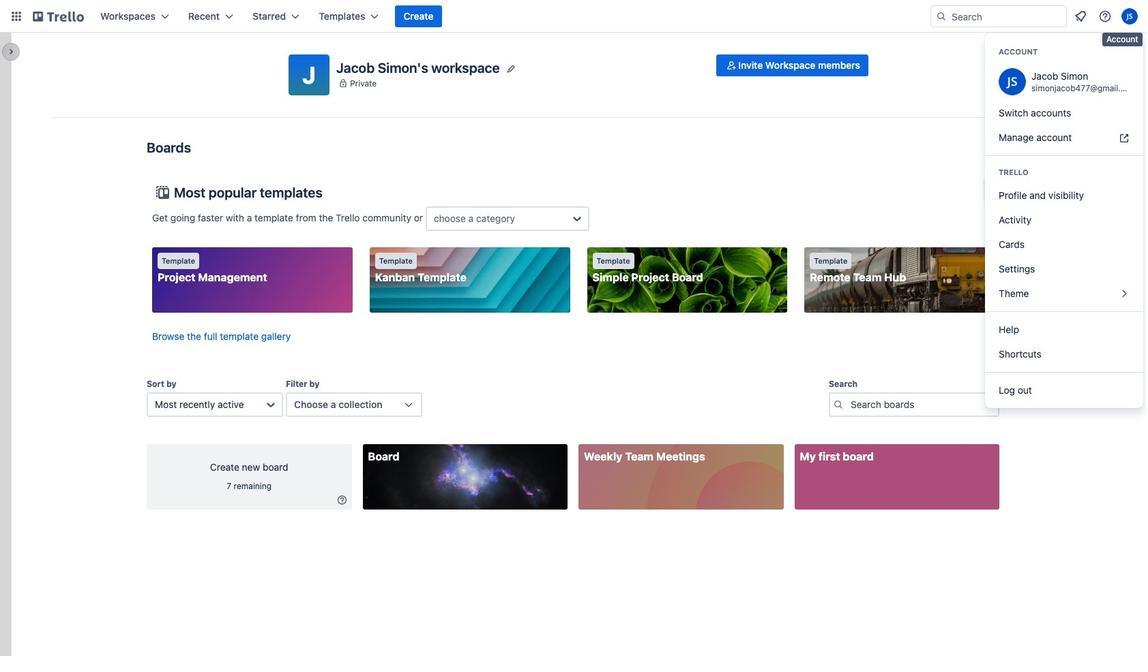Task type: vqa. For each thing, say whether or not it's contained in the screenshot.
Get Trello for free
no



Task type: locate. For each thing, give the bounding box(es) containing it.
tooltip
[[1102, 33, 1142, 46]]

jacob simon (jacobsimon16) image
[[1122, 8, 1138, 25]]

0 horizontal spatial sm image
[[335, 494, 349, 508]]

1 horizontal spatial sm image
[[725, 59, 738, 72]]

jacob simon (jacobsimon16) image
[[999, 68, 1026, 96]]

search image
[[936, 11, 947, 22]]

back to home image
[[33, 5, 84, 27]]

1 vertical spatial sm image
[[335, 494, 349, 508]]

sm image
[[725, 59, 738, 72], [335, 494, 349, 508]]



Task type: describe. For each thing, give the bounding box(es) containing it.
0 vertical spatial sm image
[[725, 59, 738, 72]]

open information menu image
[[1098, 10, 1112, 23]]

primary element
[[0, 0, 1146, 33]]

0 notifications image
[[1072, 8, 1089, 25]]

Search field
[[947, 6, 1066, 27]]

Search boards text field
[[829, 393, 999, 418]]



